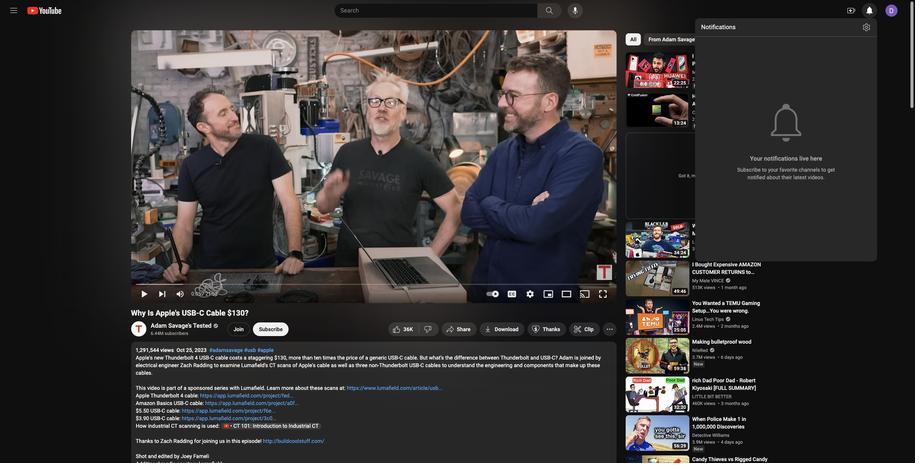 Task type: locate. For each thing, give the bounding box(es) containing it.
3 months ago
[[721, 401, 749, 406]]

1 vertical spatial linus
[[692, 317, 703, 322]]

thanks up c? in the bottom right of the page
[[543, 327, 560, 333]]

0 horizontal spatial is
[[161, 385, 165, 391]]

1 horizontal spatial radding
[[193, 363, 212, 369]]

0 vertical spatial of
[[359, 355, 364, 361]]

1 new from the top
[[694, 83, 703, 89]]

views for 1,291,544 views
[[160, 347, 174, 353]]

in inside the when police make 1 in 1,000,000 discoveries
[[742, 416, 746, 422]]

wrong.
[[733, 308, 749, 314]]

cable:
[[184, 393, 199, 399], [190, 400, 204, 407], [166, 408, 180, 414], [166, 416, 180, 422]]

tested down why is apple's usb-c cable $130?
[[193, 322, 212, 330]]

when police make 1 in 1,000,000 discoveries by detective williams 3,920,894 views 4 days ago 56 minutes element
[[692, 416, 769, 431]]

0 vertical spatial how
[[692, 93, 703, 99]]

i for i tested the banned huawei products. mrwhosetheboss 2.4m views new
[[692, 53, 694, 59]]

candy down 3.9m
[[692, 457, 707, 463]]

0 horizontal spatial 4
[[180, 393, 183, 399]]

tested
[[695, 53, 710, 59]]

oct
[[177, 347, 185, 353]]

1 horizontal spatial tested
[[699, 36, 715, 42]]

as down price
[[348, 363, 354, 369]]

views down the bit
[[704, 401, 715, 406]]

we
[[692, 223, 700, 229]]

to down the what's
[[442, 363, 447, 369]]

2 vertical spatial 4
[[721, 440, 723, 445]]

4 down 2023
[[195, 355, 198, 361]]

i up customer
[[692, 262, 694, 268]]

linus up 3.4m
[[692, 240, 703, 245]]

subscribe for subscribe to your favorite channels to get notified about their latest videos.
[[737, 167, 761, 173]]

3 left k
[[403, 327, 407, 333]]

were
[[720, 308, 732, 314]]

4 for usb-
[[195, 355, 198, 361]]

cable
[[215, 355, 228, 361], [317, 363, 329, 369]]

0 horizontal spatial thanks
[[136, 438, 153, 444]]

1 i from the top
[[692, 53, 694, 59]]

savage's
[[677, 36, 698, 42], [168, 322, 192, 330]]

6 days ago
[[721, 355, 743, 360]]

ct
[[269, 363, 276, 369], [171, 423, 177, 429]]

0 horizontal spatial about
[[295, 385, 308, 391]]

nilered
[[692, 348, 708, 353]]

1 candy from the left
[[692, 457, 707, 463]]

additional
[[136, 461, 159, 463]]

customer
[[692, 269, 720, 275]]

thunderbolt up basics
[[150, 393, 179, 399]]

views down linus tech tips in the bottom right of the page
[[704, 324, 715, 329]]

2 vertical spatial of
[[177, 385, 182, 391]]

days for bulletproof
[[725, 355, 734, 360]]

apple inside "tab list"
[[727, 36, 741, 42]]

seek slider slider
[[135, 279, 612, 287]]

new inside i tested the banned huawei products. mrwhosetheboss 2.4m views new
[[694, 83, 703, 89]]

and up components
[[530, 355, 539, 361]]

new down 253k
[[694, 124, 703, 129]]

their
[[781, 174, 792, 181]]

what's
[[429, 355, 444, 361]]

Thanks text field
[[543, 327, 560, 333]]

avatar image image
[[886, 5, 898, 17]]

/
[[202, 291, 204, 297]]

everything
[[719, 223, 751, 229]]

2.4m down linus tech tips in the bottom right of the page
[[692, 324, 703, 329]]

1 vertical spatial 2.4m
[[692, 324, 703, 329]]

linus up 2.4m views
[[692, 317, 703, 322]]

56:29
[[674, 444, 686, 449]]

ct down the $130,
[[269, 363, 276, 369]]

1 horizontal spatial as
[[348, 363, 354, 369]]

25 minutes, 5 seconds element
[[674, 328, 686, 333]]

0 vertical spatial months
[[725, 324, 740, 329]]

6 down making bulletproof wood
[[721, 355, 723, 360]]

1 horizontal spatial zach
[[180, 363, 192, 369]]

1 horizontal spatial apple
[[727, 36, 741, 42]]

4 up scanning
[[180, 393, 183, 399]]

dad left '-'
[[726, 378, 735, 384]]

32:20 link
[[626, 377, 689, 413]]

about down your
[[767, 174, 780, 181]]

0 horizontal spatial this
[[232, 438, 240, 444]]

more left than
[[288, 355, 301, 361]]

by
[[595, 355, 601, 361], [174, 454, 179, 460]]

2 horizontal spatial adam
[[662, 36, 676, 42]]

0 horizontal spatial zach
[[160, 438, 172, 444]]

engineering
[[485, 363, 512, 369]]

bought inside i bought expensive amazon customer returns to repair
[[695, 262, 712, 268]]

2 tips from the top
[[715, 317, 724, 322]]

3.7m
[[692, 355, 703, 360]]

views right 3.4m
[[704, 246, 715, 252]]

0 vertical spatial radding
[[193, 363, 212, 369]]

$130,
[[274, 355, 287, 361]]

latest
[[793, 174, 807, 181]]

1 horizontal spatial in
[[742, 416, 746, 422]]

1 vertical spatial 1
[[737, 416, 741, 422]]

bought for repair
[[695, 262, 712, 268]]

6 up cable.
[[407, 327, 410, 333]]

1 vertical spatial 3
[[721, 401, 724, 406]]

0 horizontal spatial how
[[136, 423, 146, 429]]

1 horizontal spatial apple's
[[156, 309, 180, 318]]

0 vertical spatial 3
[[403, 327, 407, 333]]

$3.90
[[136, 416, 149, 422]]

thanks up shot
[[136, 438, 153, 444]]

notified
[[748, 174, 765, 181]]

49 minutes, 46 seconds element
[[674, 289, 686, 294]]

0 horizontal spatial tested
[[193, 322, 212, 330]]

ten
[[314, 355, 321, 361]]

1 vertical spatial months
[[725, 401, 740, 406]]

0 vertical spatial linus
[[692, 240, 703, 245]]

to down industrial
[[154, 438, 159, 444]]

-
[[736, 378, 738, 384]]

2 candy from the left
[[753, 457, 768, 463]]

56 minutes, 29 seconds element
[[674, 444, 686, 449]]

1 vertical spatial ct
[[171, 423, 177, 429]]

1 vertical spatial by
[[174, 454, 179, 460]]

dad up kiyosaki
[[703, 378, 712, 384]]

2 vertical spatial and
[[148, 454, 157, 460]]

why
[[131, 309, 146, 318]]

live
[[799, 155, 809, 162]]

days
[[725, 355, 734, 360], [725, 440, 734, 445]]

c down basics
[[162, 408, 165, 414]]

from
[[648, 36, 661, 42]]

3
[[403, 327, 407, 333], [721, 401, 724, 406]]

my mate vince
[[692, 278, 724, 284]]

25:05
[[674, 328, 686, 333]]

mrwhosetheboss
[[692, 70, 727, 75]]

1 vertical spatial tech
[[704, 317, 714, 322]]

c down but
[[420, 363, 424, 369]]

zach up edited
[[160, 438, 172, 444]]

1 tips from the top
[[715, 240, 724, 245]]

bought up &
[[701, 223, 718, 229]]

1 vertical spatial these
[[310, 385, 323, 391]]

you wanted a temu gaming setup…you were wrong.
[[692, 300, 760, 314]]

is up make
[[574, 355, 578, 361]]

adam savage's tested
[[151, 322, 212, 330]]

0 vertical spatial savage's
[[677, 36, 698, 42]]

i inside i tested the banned huawei products. mrwhosetheboss 2.4m views new
[[692, 53, 694, 59]]

1 vertical spatial adam
[[151, 322, 167, 330]]

59:38 link
[[626, 338, 689, 375]]

i bought expensive amazon customer returns to repair by my mate vince 513,990 views 1 month ago 49 minutes element
[[692, 261, 769, 283]]

0 vertical spatial bought
[[701, 223, 718, 229]]

0 vertical spatial ct
[[269, 363, 276, 369]]

2 horizontal spatial apple's
[[298, 363, 315, 369]]

bulletproof
[[711, 339, 737, 345]]

13 minutes, 24 seconds element
[[674, 121, 686, 126]]

1 vertical spatial this
[[232, 438, 240, 444]]

2 days from the top
[[725, 440, 734, 445]]

usb-
[[182, 309, 199, 318], [199, 355, 210, 361], [388, 355, 399, 361], [540, 355, 552, 361], [409, 363, 420, 369], [173, 400, 185, 407], [150, 408, 162, 414], [150, 416, 162, 422]]

scanning
[[179, 423, 200, 429]]

1 days from the top
[[725, 355, 734, 360]]

the inside i tested the banned huawei products. mrwhosetheboss 2.4m views new
[[711, 53, 719, 59]]

tab list
[[626, 30, 903, 49]]

radding inside apple's new thunderbolt 4 usb-c cable costs a staggering $130, more than ten times the price of a generic usb-c cable. but what's the difference between thunderbolt and usb-c? adam is joined by electrical engineer zach radding to examine lumafield's ct scans of apple's cable as well as three non-thunderbolt usb-c cables to understand the engineering and components that make up these cables. this video is part of a sponsored series with lumafield. learn more about these scans at:
[[193, 363, 212, 369]]

candy thieves vs rigged candy link
[[692, 456, 769, 463]]

in right make at the right bottom of page
[[742, 416, 746, 422]]

subscribe up #apple
[[259, 327, 283, 333]]

513k views
[[692, 285, 715, 290]]

subscribers
[[165, 331, 188, 336]]

#usb
[[244, 347, 256, 353]]

returns
[[722, 269, 745, 275]]

how up apple:
[[692, 93, 703, 99]]

adam right from
[[662, 36, 676, 42]]

1 horizontal spatial savage's
[[677, 36, 698, 42]]

views down detective williams
[[704, 440, 715, 445]]

0 vertical spatial this
[[758, 223, 767, 229]]

new inside coldfusion 253k views new
[[694, 124, 703, 129]]

i tested the banned huawei products. mrwhosetheboss 2.4m views new
[[692, 53, 757, 89]]

thunderbolt up engineering
[[500, 355, 529, 361]]

1 vertical spatial and
[[514, 363, 522, 369]]

1 horizontal spatial 6
[[721, 355, 723, 360]]

6.44 million subscribers element
[[151, 330, 217, 337]]

in right the us
[[226, 438, 230, 444]]

banned
[[720, 53, 738, 59]]

we bought everything in this mom & pop computer store by linus tech tips 3,417,271 views 1 month ago 34 minutes element
[[692, 222, 769, 237]]

1 right make at the right bottom of page
[[737, 416, 741, 422]]

cable down #adamsavage
[[215, 355, 228, 361]]

tech
[[704, 240, 714, 245], [704, 317, 714, 322]]

bought inside "we bought everything in this mom & pop computer store linus tech tips 3.4m views"
[[701, 223, 718, 229]]

understand
[[448, 363, 475, 369]]

c left cable
[[199, 309, 204, 318]]

1 as from the left
[[331, 363, 336, 369]]

tips down pop
[[715, 240, 724, 245]]

1 linus from the top
[[692, 240, 703, 245]]

months down better
[[725, 401, 740, 406]]

battle
[[719, 101, 733, 107]]

[full
[[714, 385, 727, 391]]

radding left for
[[173, 438, 193, 444]]

is left used:
[[201, 423, 205, 429]]

thunderbolt
[[165, 355, 193, 361], [500, 355, 529, 361], [379, 363, 408, 369], [150, 393, 179, 399]]

0 vertical spatial by
[[595, 355, 601, 361]]

apple up banned
[[727, 36, 741, 42]]

days for police
[[725, 440, 734, 445]]

0 horizontal spatial in
[[226, 438, 230, 444]]

2 new from the top
[[694, 124, 703, 129]]

#apple link
[[257, 347, 274, 354]]

22 minutes, 25 seconds element
[[674, 80, 686, 86]]

1 horizontal spatial dad
[[726, 378, 735, 384]]

candy thieves vs rigged candy bowl by mark rober 13,174,713 views 6 days ago 18 minutes element
[[692, 456, 769, 463]]

savage's up subscribers
[[168, 322, 192, 330]]

2 i from the top
[[692, 262, 694, 268]]

1 vertical spatial apple
[[136, 393, 149, 399]]

0 vertical spatial about
[[767, 174, 780, 181]]

the up well
[[337, 355, 345, 361]]

by left joey
[[174, 454, 179, 460]]

kiyosaki
[[692, 385, 712, 391]]

views for 3.7m views
[[704, 355, 715, 360]]

0 vertical spatial cable
[[215, 355, 228, 361]]

robert
[[740, 378, 755, 384]]

ago for amazon
[[739, 285, 747, 290]]

0 horizontal spatial apple's
[[136, 355, 153, 361]]

views down mrwhosetheboss
[[704, 77, 715, 82]]

3.7m views
[[692, 355, 715, 360]]

views for 3.9m views
[[704, 440, 715, 445]]

scans down the $130,
[[277, 363, 291, 369]]

1 vertical spatial i
[[692, 262, 694, 268]]

and right engineering
[[514, 363, 522, 369]]

thanks inside button
[[543, 327, 560, 333]]

apple:
[[692, 101, 707, 107]]

1 vertical spatial bought
[[695, 262, 712, 268]]

2 horizontal spatial of
[[359, 355, 364, 361]]

http://buildcoolstuff.com/
[[263, 438, 324, 444]]

25:05 link
[[626, 300, 689, 336]]

subscribe inside subscribe to your favorite channels to get notified about their latest videos.
[[737, 167, 761, 173]]

2.4m down mrwhosetheboss
[[692, 77, 703, 82]]

subscribe inside button
[[259, 327, 283, 333]]

ago down summary]
[[741, 401, 749, 406]]

of
[[359, 355, 364, 361], [292, 363, 297, 369], [177, 385, 182, 391]]

1 horizontal spatial is
[[201, 423, 205, 429]]

linus tech tips
[[692, 317, 724, 322]]

tested down notifications
[[699, 36, 715, 42]]

zach down 25,
[[180, 363, 192, 369]]

candy right rigged
[[753, 457, 768, 463]]

0 vertical spatial apple
[[727, 36, 741, 42]]

apple down this
[[136, 393, 149, 399]]

0 vertical spatial adam
[[662, 36, 676, 42]]

for
[[734, 101, 742, 107]]

thanks for thanks to zach radding for joining us in this episode! http://buildcoolstuff.com/
[[136, 438, 153, 444]]

3.9m
[[692, 440, 703, 445]]

1 vertical spatial thanks
[[136, 438, 153, 444]]

join
[[234, 327, 244, 333]]

thunderbolt inside https://www.lumafield.com/article/usb... apple thunderbolt 4 cable: https://app.lumafield.com/project/fed... amazon basics usb-c cable: https://app.lumafield.com/project/a0f... $5.50 usb-c cable: https://app.lumafield.com/project/f6e... $3.90 usb-c cable: https://app.lumafield.com/project/3c0... how industrial ct scanning is used:
[[150, 393, 179, 399]]

the
[[711, 53, 719, 59], [337, 355, 345, 361], [445, 355, 453, 361], [476, 363, 483, 369]]

and
[[530, 355, 539, 361], [514, 363, 522, 369], [148, 454, 157, 460]]

this up store at right
[[758, 223, 767, 229]]

2 horizontal spatial in
[[753, 223, 757, 229]]

4 inside https://www.lumafield.com/article/usb... apple thunderbolt 4 cable: https://app.lumafield.com/project/fed... amazon basics usb-c cable: https://app.lumafield.com/project/a0f... $5.50 usb-c cable: https://app.lumafield.com/project/f6e... $3.90 usb-c cable: https://app.lumafield.com/project/3c0... how industrial ct scanning is used:
[[180, 393, 183, 399]]

to down amazon
[[746, 269, 751, 275]]

about inside apple's new thunderbolt 4 usb-c cable costs a staggering $130, more than ten times the price of a generic usb-c cable. but what's the difference between thunderbolt and usb-c? adam is joined by electrical engineer zach radding to examine lumafield's ct scans of apple's cable as well as three non-thunderbolt usb-c cables to understand the engineering and components that make up these cables. this video is part of a sponsored series with lumafield. learn more about these scans at:
[[295, 385, 308, 391]]

adam up 6.44m
[[151, 322, 167, 330]]

is left part
[[161, 385, 165, 391]]

ct left scanning
[[171, 423, 177, 429]]

scans left at:
[[324, 385, 338, 391]]

0 horizontal spatial of
[[177, 385, 182, 391]]

new down 3.7m
[[694, 362, 703, 367]]

1 vertical spatial how
[[136, 423, 146, 429]]

3 for 3 months ago
[[721, 401, 724, 406]]

setup…you
[[692, 308, 719, 314]]

i
[[692, 53, 694, 59], [692, 262, 694, 268]]

amazon
[[739, 262, 761, 268]]

as down times
[[331, 363, 336, 369]]

views down nilered
[[704, 355, 715, 360]]

0 horizontal spatial by
[[174, 454, 179, 460]]

ago up wood at the bottom right of the page
[[741, 324, 749, 329]]

more
[[288, 355, 301, 361], [281, 385, 293, 391]]

0 vertical spatial 6
[[407, 327, 410, 333]]

bought up customer
[[695, 262, 712, 268]]

tech down &
[[704, 240, 714, 245]]

1 horizontal spatial this
[[758, 223, 767, 229]]

these down joined
[[587, 363, 600, 369]]

months for [full
[[725, 401, 740, 406]]

4 new from the top
[[694, 447, 703, 452]]

chip
[[743, 101, 754, 107]]

0 horizontal spatial dad
[[703, 378, 712, 384]]

32:20
[[674, 405, 686, 410]]

1 horizontal spatial thanks
[[543, 327, 560, 333]]

0 vertical spatial thanks
[[543, 327, 560, 333]]

tech up 2.4m views
[[704, 317, 714, 322]]

2 vertical spatial adam
[[559, 355, 573, 361]]

None search field
[[320, 3, 563, 18]]

c down 'sponsored' at the bottom
[[185, 400, 188, 407]]

1 vertical spatial in
[[742, 416, 746, 422]]

days down "making bulletproof wood by nilered 3,772,417 views 6 days ago 59 minutes" element in the bottom right of the page
[[725, 355, 734, 360]]

radding down 2023
[[193, 363, 212, 369]]

0 vertical spatial i
[[692, 53, 694, 59]]

coldfusion 253k views new
[[692, 110, 715, 129]]

your
[[768, 167, 778, 173]]

usb- up industrial
[[150, 416, 162, 422]]

views up new at the left of the page
[[160, 347, 174, 353]]

bought for pop
[[701, 223, 718, 229]]

0 vertical spatial more
[[288, 355, 301, 361]]

0 vertical spatial tips
[[715, 240, 724, 245]]

1 horizontal spatial and
[[514, 363, 522, 369]]

0 horizontal spatial candy
[[692, 457, 707, 463]]

notifications
[[764, 155, 798, 162]]

1 tech from the top
[[704, 240, 714, 245]]

0 vertical spatial 2.4m
[[692, 77, 703, 82]]

1 vertical spatial of
[[292, 363, 297, 369]]

computers
[[753, 36, 779, 42]]

1 horizontal spatial 4
[[195, 355, 198, 361]]

1 vertical spatial apple's
[[136, 355, 153, 361]]

this right the us
[[232, 438, 240, 444]]

thunderbolt down generic
[[379, 363, 408, 369]]

0 horizontal spatial these
[[310, 385, 323, 391]]

views for 2.4m views
[[704, 324, 715, 329]]

more right learn
[[281, 385, 293, 391]]

ago up rigged
[[735, 440, 743, 445]]

tips up the 2
[[715, 317, 724, 322]]

c up industrial
[[162, 416, 165, 422]]

part
[[166, 385, 176, 391]]

0 vertical spatial subscribe
[[737, 167, 761, 173]]

new
[[694, 83, 703, 89], [694, 124, 703, 129], [694, 362, 703, 367], [694, 447, 703, 452]]

thanks to zach radding for joining us in this episode! http://buildcoolstuff.com/
[[136, 438, 324, 444]]

1 vertical spatial 4
[[180, 393, 183, 399]]

usb- down 2023
[[199, 355, 210, 361]]

new down mrwhosetheboss
[[694, 83, 703, 89]]

and up additional
[[148, 454, 157, 460]]

i for i bought expensive amazon customer returns to repair
[[692, 262, 694, 268]]

0 vertical spatial these
[[587, 363, 600, 369]]

products.
[[692, 61, 715, 67]]

2 horizontal spatial 4
[[721, 440, 723, 445]]

1 2.4m from the top
[[692, 77, 703, 82]]

Share text field
[[457, 327, 471, 333]]

share button
[[442, 323, 477, 336]]

savage's inside "tab list"
[[677, 36, 698, 42]]

2.4m inside i tested the banned huawei products. mrwhosetheboss 2.4m views new
[[692, 77, 703, 82]]

1 horizontal spatial adam
[[559, 355, 573, 361]]

linus inside "we bought everything in this mom & pop computer store linus tech tips 3.4m views"
[[692, 240, 703, 245]]

4 down williams
[[721, 440, 723, 445]]

0 horizontal spatial subscribe
[[259, 327, 283, 333]]

media
[[161, 461, 175, 463]]

about inside subscribe to your favorite channels to get notified about their latest videos.
[[767, 174, 780, 181]]

new down 3.9m
[[694, 447, 703, 452]]

i inside i bought expensive amazon customer returns to repair
[[692, 262, 694, 268]]

dad
[[703, 378, 712, 384], [726, 378, 735, 384]]

22:25 link
[[626, 52, 689, 89]]

4 inside apple's new thunderbolt 4 usb-c cable costs a staggering $130, more than ten times the price of a generic usb-c cable. but what's the difference between thunderbolt and usb-c? adam is joined by electrical engineer zach radding to examine lumafield's ct scans of apple's cable as well as three non-thunderbolt usb-c cables to understand the engineering and components that make up these cables. this video is part of a sponsored series with lumafield. learn more about these scans at:
[[195, 355, 198, 361]]

1 horizontal spatial ct
[[269, 363, 276, 369]]

tech inside "we bought everything in this mom & pop computer store linus tech tips 3.4m views"
[[704, 240, 714, 245]]

apple's right is
[[156, 309, 180, 318]]

1 vertical spatial about
[[295, 385, 308, 391]]

views down coldfusion
[[704, 117, 715, 122]]



Task type: vqa. For each thing, say whether or not it's contained in the screenshot.
Club Shay Shay LINK
no



Task type: describe. For each thing, give the bounding box(es) containing it.
little
[[692, 394, 706, 400]]

lumafield's
[[241, 363, 268, 369]]

detective
[[692, 433, 711, 438]]

https://app.lumafield.com/project/f6e...
[[182, 408, 275, 414]]

usb- right basics
[[173, 400, 185, 407]]

by inside apple's new thunderbolt 4 usb-c cable costs a staggering $130, more than ten times the price of a generic usb-c cable. but what's the difference between thunderbolt and usb-c? adam is joined by electrical engineer zach radding to examine lumafield's ct scans of apple's cable as well as three non-thunderbolt usb-c cables to understand the engineering and components that make up these cables. this video is part of a sponsored series with lumafield. learn more about these scans at:
[[595, 355, 601, 361]]

views inside "we bought everything in this mom & pop computer store linus tech tips 3.4m views"
[[704, 246, 715, 252]]

tips inside "we bought everything in this mom & pop computer store linus tech tips 3.4m views"
[[715, 240, 724, 245]]

4 for cable:
[[180, 393, 183, 399]]

adam savage's tested link
[[151, 322, 212, 330]]

adam inside "tab list"
[[662, 36, 676, 42]]

subscribe for subscribe text box
[[259, 327, 283, 333]]

0 horizontal spatial 1
[[721, 285, 724, 290]]

price
[[346, 355, 358, 361]]

ago down wood at the bottom right of the page
[[735, 355, 743, 360]]

little bit better
[[692, 394, 732, 400]]

1 horizontal spatial cable
[[317, 363, 329, 369]]

22:25
[[674, 80, 686, 86]]

notifications
[[701, 24, 736, 31]]

but
[[420, 355, 428, 361]]

shot and edited by joey fameli additional media courtesy lumafiel
[[136, 454, 284, 463]]

1 vertical spatial savage's
[[168, 322, 192, 330]]

to inside i bought expensive amazon customer returns to repair
[[746, 269, 751, 275]]

usb- up components
[[540, 355, 552, 361]]

the down "between"
[[476, 363, 483, 369]]

3 for 3 6 k
[[403, 327, 407, 333]]

to left "get"
[[821, 167, 826, 173]]

0 horizontal spatial adam
[[151, 322, 167, 330]]

Subscribe text field
[[259, 327, 283, 333]]

channel watermark image
[[597, 265, 612, 280]]

Download text field
[[495, 327, 518, 333]]

ct inside https://www.lumafield.com/article/usb... apple thunderbolt 4 cable: https://app.lumafield.com/project/fed... amazon basics usb-c cable: https://app.lumafield.com/project/a0f... $5.50 usb-c cable: https://app.lumafield.com/project/f6e... $3.90 usb-c cable: https://app.lumafield.com/project/3c0... how industrial ct scanning is used:
[[171, 423, 177, 429]]

2 horizontal spatial is
[[574, 355, 578, 361]]

is inside https://www.lumafield.com/article/usb... apple thunderbolt 4 cable: https://app.lumafield.com/project/fed... amazon basics usb-c cable: https://app.lumafield.com/project/a0f... $5.50 usb-c cable: https://app.lumafield.com/project/f6e... $3.90 usb-c cable: https://app.lumafield.com/project/3c0... how industrial ct scanning is used:
[[201, 423, 205, 429]]

discoveries
[[717, 424, 745, 430]]

in inside "we bought everything in this mom & pop computer store linus tech tips 3.4m views"
[[753, 223, 757, 229]]

why is apple's usb-c cable $130?
[[131, 309, 249, 318]]

examine
[[220, 363, 240, 369]]

between
[[479, 355, 499, 361]]

34 minutes, 24 seconds element
[[674, 250, 686, 256]]

ago for dad
[[741, 401, 749, 406]]

us
[[219, 438, 225, 444]]

videos.
[[808, 174, 825, 181]]

wanted
[[703, 300, 721, 306]]

usb- up adam savage's tested link
[[182, 309, 199, 318]]

join button
[[227, 323, 250, 336]]

views inside coldfusion 253k views new
[[704, 117, 715, 122]]

ago for temu
[[741, 324, 749, 329]]

2 2.4m from the top
[[692, 324, 703, 329]]

3 6 k
[[403, 327, 413, 333]]

0 vertical spatial and
[[530, 355, 539, 361]]

2 vertical spatial in
[[226, 438, 230, 444]]

sponsored
[[188, 385, 213, 391]]

a inside you wanted a temu gaming setup…you were wrong.
[[722, 300, 725, 306]]

0 horizontal spatial cable
[[215, 355, 228, 361]]

ct inside apple's new thunderbolt 4 usb-c cable costs a staggering $130, more than ten times the price of a generic usb-c cable. but what's the difference between thunderbolt and usb-c? adam is joined by electrical engineer zach radding to examine lumafield's ct scans of apple's cable as well as three non-thunderbolt usb-c cables to understand the engineering and components that make up these cables. this video is part of a sponsored series with lumafield. learn more about these scans at:
[[269, 363, 276, 369]]

how inside https://www.lumafield.com/article/usb... apple thunderbolt 4 cable: https://app.lumafield.com/project/fed... amazon basics usb-c cable: https://app.lumafield.com/project/a0f... $5.50 usb-c cable: https://app.lumafield.com/project/f6e... $3.90 usb-c cable: https://app.lumafield.com/project/3c0... how industrial ct scanning is used:
[[136, 423, 146, 429]]

4 days ago
[[721, 440, 743, 445]]

thanks for thanks
[[543, 327, 560, 333]]

this inside "we bought everything in this mom & pop computer store linus tech tips 3.4m views"
[[758, 223, 767, 229]]

make
[[723, 416, 736, 422]]

gaming
[[742, 300, 760, 306]]

this
[[136, 385, 146, 391]]

cables
[[425, 363, 441, 369]]

http://buildcoolstuff.com/ link
[[263, 438, 324, 444]]

views for 513k views
[[704, 285, 715, 290]]

rich dad poor dad - robert kiyosaki [full summary] by little bit better 460,286 views 3 months ago 32 minutes element
[[692, 377, 769, 392]]

months for wrong.
[[725, 324, 740, 329]]

favorite
[[780, 167, 798, 173]]

https://app.lumafield.com/project/fed... link
[[200, 393, 293, 399]]

better
[[715, 394, 732, 400]]

https://app.lumafield.com/project/a0f...
[[205, 400, 299, 407]]

poor
[[713, 378, 724, 384]]

2 as from the left
[[348, 363, 354, 369]]

apple inside https://www.lumafield.com/article/usb... apple thunderbolt 4 cable: https://app.lumafield.com/project/fed... amazon basics usb-c cable: https://app.lumafield.com/project/a0f... $5.50 usb-c cable: https://app.lumafield.com/project/f6e... $3.90 usb-c cable: https://app.lumafield.com/project/3c0... how industrial ct scanning is used:
[[136, 393, 149, 399]]

a right part
[[183, 385, 186, 391]]

by inside shot and edited by joey fameli additional media courtesy lumafiel
[[174, 454, 179, 460]]

summary]
[[729, 385, 756, 391]]

https://app.lumafield.com/project/3c0...
[[182, 416, 276, 422]]

views inside i tested the banned huawei products. mrwhosetheboss 2.4m views new
[[704, 77, 715, 82]]

autoplay is on image
[[485, 292, 499, 297]]

oct 25, 2023
[[177, 347, 207, 353]]

and inside shot and edited by joey fameli additional media courtesy lumafiel
[[148, 454, 157, 460]]

49:46
[[674, 289, 686, 294]]

candy thieves vs rigged candy
[[692, 457, 768, 463]]

1 horizontal spatial these
[[587, 363, 600, 369]]

c down #adamsavage
[[210, 355, 214, 361]]

0:05 / 21:52
[[191, 291, 218, 297]]

Search text field
[[340, 6, 536, 16]]

channels
[[799, 167, 820, 173]]

the right the what's
[[445, 355, 453, 361]]

clip
[[585, 327, 594, 333]]

usb- down basics
[[150, 408, 162, 414]]

0:05
[[191, 291, 201, 297]]

share
[[457, 327, 471, 333]]

2 tech from the top
[[704, 317, 714, 322]]

https://www.lumafield.com/article/usb... apple thunderbolt 4 cable: https://app.lumafield.com/project/fed... amazon basics usb-c cable: https://app.lumafield.com/project/a0f... $5.50 usb-c cable: https://app.lumafield.com/project/f6e... $3.90 usb-c cable: https://app.lumafield.com/project/3c0... how industrial ct scanning is used:
[[136, 385, 442, 429]]

13:24 link
[[626, 93, 689, 129]]

making bulletproof wood by nilered 3,772,417 views 6 days ago 59 minutes element
[[692, 338, 769, 346]]

2 vertical spatial apple's
[[298, 363, 315, 369]]

#usb link
[[244, 347, 256, 354]]

when
[[692, 416, 706, 422]]

0 vertical spatial scans
[[277, 363, 291, 369]]

i bought expensive amazon customer returns to repair
[[692, 262, 761, 283]]

tab list containing all
[[626, 30, 903, 49]]

1 vertical spatial tested
[[193, 322, 212, 330]]

difference
[[454, 355, 478, 361]]

up
[[580, 363, 585, 369]]

how inside how qualcomm outpaced apple: the battle for chip speed
[[692, 93, 703, 99]]

new
[[154, 355, 164, 361]]

a down #adamsavage #usb #apple
[[243, 355, 246, 361]]

3 new from the top
[[694, 362, 703, 367]]

1 vertical spatial zach
[[160, 438, 172, 444]]

32 minutes, 20 seconds element
[[674, 405, 686, 410]]

0 horizontal spatial radding
[[173, 438, 193, 444]]

13:24
[[674, 121, 686, 126]]

i tested the banned huawei products. by mrwhosetheboss 2,439,773 views 3 days ago 22 minutes element
[[692, 52, 769, 68]]

Join text field
[[234, 327, 244, 333]]

c?
[[552, 355, 558, 361]]

2 dad from the left
[[726, 378, 735, 384]]

59 minutes, 38 seconds element
[[674, 366, 686, 372]]

views for 460k views
[[704, 401, 715, 406]]

learn
[[267, 385, 280, 391]]

apple's new thunderbolt 4 usb-c cable costs a staggering $130, more than ten times the price of a generic usb-c cable. but what's the difference between thunderbolt and usb-c? adam is joined by electrical engineer zach radding to examine lumafield's ct scans of apple's cable as well as three non-thunderbolt usb-c cables to understand the engineering and components that make up these cables. this video is part of a sponsored series with lumafield. learn more about these scans at:
[[136, 355, 602, 391]]

$5.50
[[136, 408, 149, 414]]

a up three
[[365, 355, 368, 361]]

https://app.lumafield.com/project/a0f... link
[[205, 400, 299, 407]]

0 vertical spatial tested
[[699, 36, 715, 42]]

youtube video player element
[[131, 30, 616, 303]]

computer
[[721, 231, 745, 237]]

police
[[707, 416, 722, 422]]

1,000,000
[[692, 424, 716, 430]]

your notifications live here
[[750, 155, 822, 162]]

joining
[[202, 438, 218, 444]]

460k
[[692, 401, 703, 406]]

got it, message hidden element
[[676, 169, 728, 182]]

three
[[355, 363, 367, 369]]

513k
[[692, 285, 703, 290]]

subscribe to your favorite channels to get notified about their latest videos.
[[737, 167, 836, 181]]

#apple
[[257, 347, 274, 353]]

1,291,544 views
[[136, 347, 174, 353]]

2 linus from the top
[[692, 317, 703, 322]]

1 horizontal spatial scans
[[324, 385, 338, 391]]

how qualcomm outpaced apple: the battle for chip speed
[[692, 93, 754, 115]]

used:
[[207, 423, 220, 429]]

thunderbolt down oct
[[165, 355, 193, 361]]

https://app.lumafield.com/project/3c0... link
[[182, 416, 276, 422]]

how qualcomm outpaced apple: the battle for chip speed by coldfusion 253,163 views 21 hours ago 13 minutes, 24 seconds element
[[692, 93, 769, 115]]

usb- right generic
[[388, 355, 399, 361]]

1 vertical spatial is
[[161, 385, 165, 391]]

download
[[495, 327, 518, 333]]

1 dad from the left
[[703, 378, 712, 384]]

you wanted a temu gaming setup…you were wrong. by linus tech tips 2,472,892 views 2 months ago 25 minutes element
[[692, 300, 769, 315]]

usb- down cable.
[[409, 363, 420, 369]]

adam inside apple's new thunderbolt 4 usb-c cable costs a staggering $130, more than ten times the price of a generic usb-c cable. but what's the difference between thunderbolt and usb-c? adam is joined by electrical engineer zach radding to examine lumafield's ct scans of apple's cable as well as three non-thunderbolt usb-c cables to understand the engineering and components that make up these cables. this video is part of a sponsored series with lumafield. learn more about these scans at:
[[559, 355, 573, 361]]

c left cable.
[[399, 355, 403, 361]]

1 vertical spatial 6
[[721, 355, 723, 360]]

to left examine
[[214, 363, 218, 369]]

cables.
[[136, 370, 152, 376]]

make
[[565, 363, 578, 369]]

fameli
[[193, 454, 209, 460]]

1 inside the when police make 1 in 1,000,000 discoveries
[[737, 416, 741, 422]]

#adamsavage link
[[209, 347, 243, 354]]

we bought everything in this mom & pop computer store linus tech tips 3.4m views
[[692, 223, 767, 252]]

1 vertical spatial more
[[281, 385, 293, 391]]

to left your
[[762, 167, 767, 173]]

1 horizontal spatial of
[[292, 363, 297, 369]]

cable.
[[404, 355, 418, 361]]

34:24 link
[[626, 222, 689, 259]]

0 vertical spatial apple's
[[156, 309, 180, 318]]

#adamsavage
[[209, 347, 243, 353]]

zach inside apple's new thunderbolt 4 usb-c cable costs a staggering $130, more than ten times the price of a generic usb-c cable. but what's the difference between thunderbolt and usb-c? adam is joined by electrical engineer zach radding to examine lumafield's ct scans of apple's cable as well as three non-thunderbolt usb-c cables to understand the engineering and components that make up these cables. this video is part of a sponsored series with lumafield. learn more about these scans at:
[[180, 363, 192, 369]]



